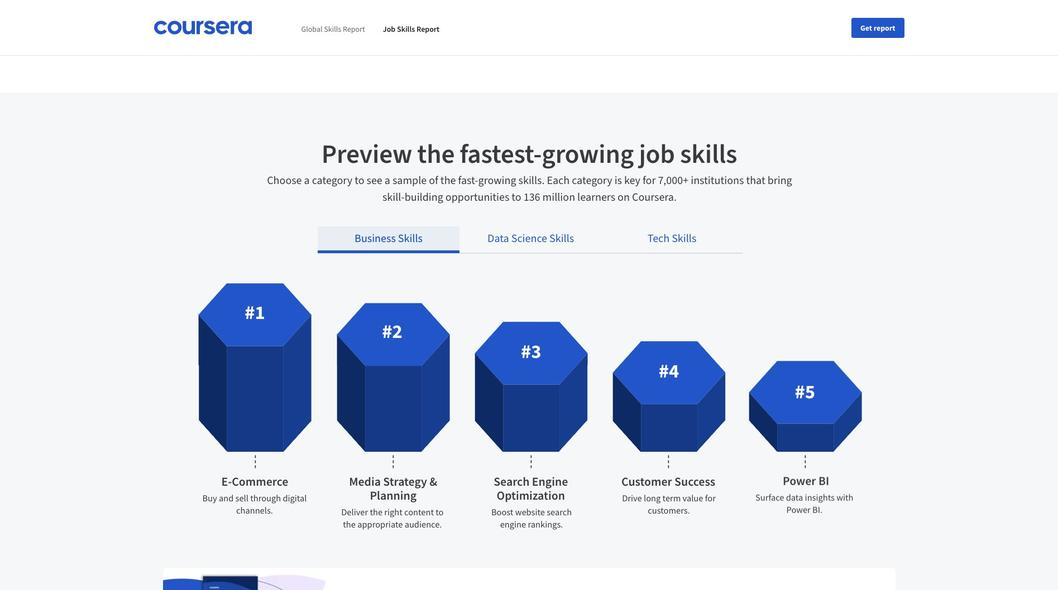Task type: locate. For each thing, give the bounding box(es) containing it.
report for global skills report
[[343, 24, 365, 34]]

0 horizontal spatial skills
[[324, 24, 341, 34]]

skills right job
[[397, 24, 415, 34]]

1 horizontal spatial report
[[417, 24, 440, 34]]

global skills report link
[[301, 24, 365, 34]]

get report button
[[852, 18, 904, 38]]

1 report from the left
[[343, 24, 365, 34]]

2 skills from the left
[[397, 24, 415, 34]]

skills
[[324, 24, 341, 34], [397, 24, 415, 34]]

job
[[383, 24, 395, 34]]

report
[[343, 24, 365, 34], [417, 24, 440, 34]]

get report
[[860, 23, 895, 33]]

0 horizontal spatial report
[[343, 24, 365, 34]]

1 skills from the left
[[324, 24, 341, 34]]

report left job
[[343, 24, 365, 34]]

skills right global
[[324, 24, 341, 34]]

job skills report link
[[383, 24, 440, 34]]

report right job
[[417, 24, 440, 34]]

2 report from the left
[[417, 24, 440, 34]]

1 horizontal spatial skills
[[397, 24, 415, 34]]

report for job skills report
[[417, 24, 440, 34]]



Task type: describe. For each thing, give the bounding box(es) containing it.
job skills report
[[383, 24, 440, 34]]

global skills report
[[301, 24, 365, 34]]

coursera logo image
[[154, 21, 252, 35]]

skills for global
[[324, 24, 341, 34]]

get
[[860, 23, 872, 33]]

report
[[874, 23, 895, 33]]

skills for job
[[397, 24, 415, 34]]

global
[[301, 24, 323, 34]]



Task type: vqa. For each thing, say whether or not it's contained in the screenshot.
end for to
no



